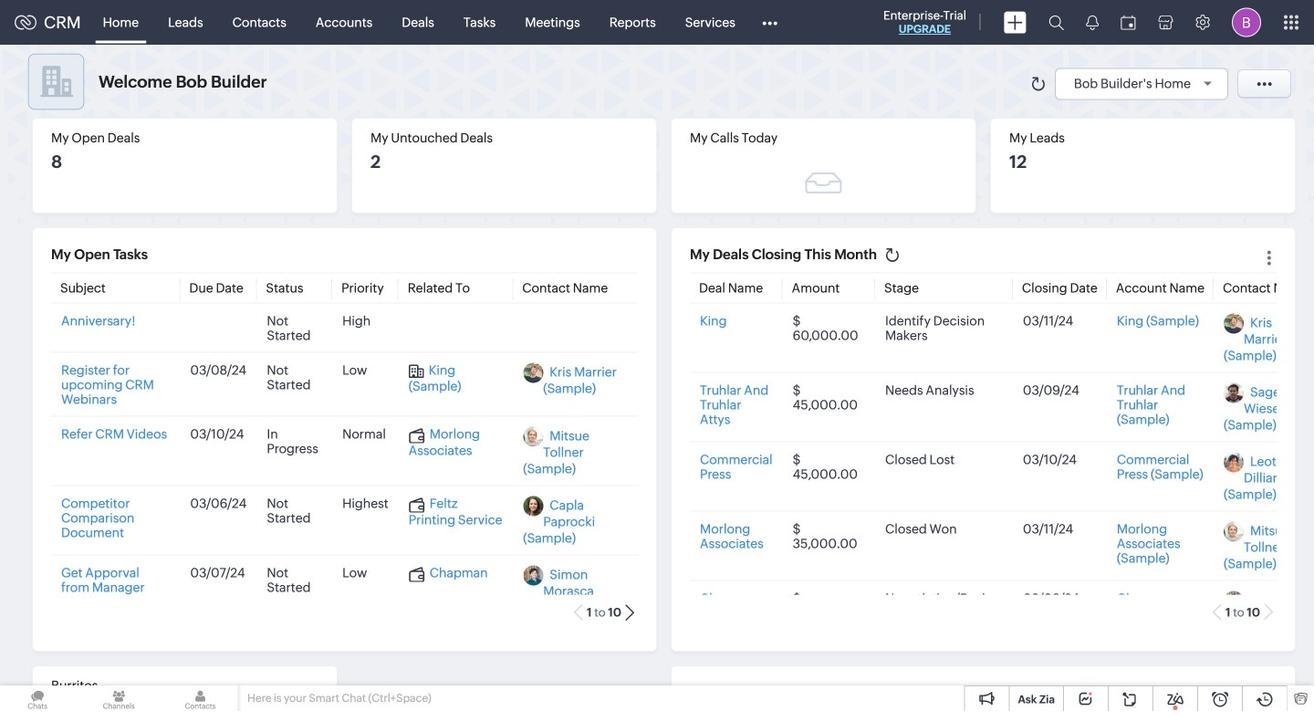 Task type: describe. For each thing, give the bounding box(es) containing it.
signals element
[[1075, 0, 1110, 45]]

contacts image
[[163, 685, 238, 711]]

signals image
[[1086, 15, 1099, 30]]

create menu image
[[1004, 11, 1027, 33]]

profile image
[[1232, 8, 1261, 37]]



Task type: vqa. For each thing, say whether or not it's contained in the screenshot.
Profile ELEMENT
yes



Task type: locate. For each thing, give the bounding box(es) containing it.
search element
[[1038, 0, 1075, 45]]

chats image
[[0, 685, 75, 711]]

channels image
[[81, 685, 156, 711]]

calendar image
[[1121, 15, 1136, 30]]

search image
[[1049, 15, 1064, 30]]

create menu element
[[993, 0, 1038, 44]]

Other Modules field
[[750, 8, 789, 37]]

logo image
[[15, 15, 37, 30]]

profile element
[[1221, 0, 1272, 44]]



